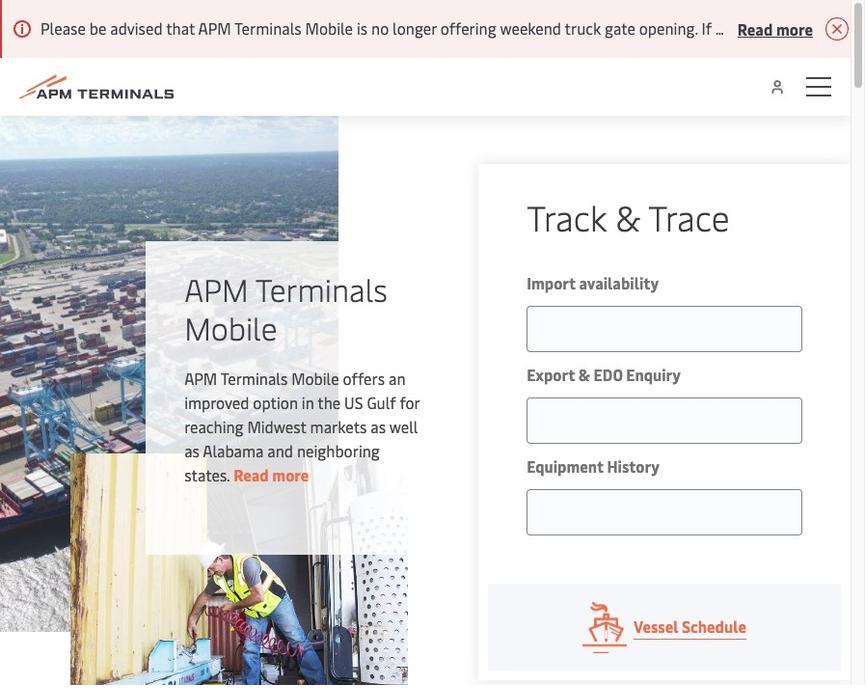 Task type: vqa. For each thing, say whether or not it's contained in the screenshot.
Data
no



Task type: locate. For each thing, give the bounding box(es) containing it.
1 vertical spatial terminals
[[256, 268, 388, 310]]

mobile for apm terminals mobile offers an improved option in the us gulf for reaching midwest markets as well as alabama and neighboring states.
[[292, 368, 339, 389]]

read more left of
[[738, 18, 814, 39]]

w
[[855, 17, 866, 39]]

track
[[527, 193, 607, 240]]

2 vertical spatial terminals
[[221, 368, 288, 389]]

mobile
[[305, 17, 353, 39], [184, 307, 277, 348], [292, 368, 339, 389]]

read more for "read more" button
[[738, 18, 814, 39]]

terminals inside the apm terminals mobile offers an improved option in the us gulf for reaching midwest markets as well as alabama and neighboring states.
[[221, 368, 288, 389]]

midwest
[[247, 416, 307, 437]]

0 vertical spatial terminals
[[235, 17, 302, 39]]

1 vertical spatial read
[[234, 464, 269, 485]]

equipment
[[527, 455, 604, 477]]

well
[[390, 416, 418, 437]]

0 vertical spatial more
[[777, 18, 814, 39]]

xin da yang zhou  docked at apm terminals mobile image
[[0, 116, 339, 632]]

export
[[527, 364, 575, 385]]

availability
[[579, 272, 659, 293]]

0 horizontal spatial &
[[579, 364, 591, 385]]

as down gulf
[[371, 416, 386, 437]]

of
[[824, 17, 839, 39]]

mobile up the
[[292, 368, 339, 389]]

& for trace
[[616, 193, 641, 240]]

1 vertical spatial read more
[[234, 464, 309, 485]]

export & edo enquiry
[[527, 364, 681, 385]]

equipment history
[[527, 455, 660, 477]]

is
[[357, 17, 368, 39]]

1 horizontal spatial read
[[738, 18, 773, 39]]

be
[[89, 17, 106, 39]]

more
[[777, 18, 814, 39], [272, 464, 309, 485]]

1 horizontal spatial read more
[[738, 18, 814, 39]]

apm inside the apm terminals mobile offers an improved option in the us gulf for reaching midwest markets as well as alabama and neighboring states.
[[184, 368, 217, 389]]

in left the
[[302, 392, 314, 413]]

more left of
[[777, 18, 814, 39]]

&
[[616, 193, 641, 240], [579, 364, 591, 385]]

us
[[345, 392, 363, 413]]

read more
[[738, 18, 814, 39], [234, 464, 309, 485]]

terminals inside apm terminals mobile
[[256, 268, 388, 310]]

1 vertical spatial mobile
[[184, 307, 277, 348]]

edo
[[594, 364, 623, 385]]

1 vertical spatial &
[[579, 364, 591, 385]]

and
[[268, 440, 293, 461]]

gate
[[605, 17, 636, 39]]

read inside button
[[738, 18, 773, 39]]

1 vertical spatial more
[[272, 464, 309, 485]]

terminals
[[235, 17, 302, 39], [256, 268, 388, 310], [221, 368, 288, 389]]

mobile inside apm terminals mobile
[[184, 307, 277, 348]]

more down and at left bottom
[[272, 464, 309, 485]]

1 horizontal spatial as
[[371, 416, 386, 437]]

mobile left is
[[305, 17, 353, 39]]

as
[[371, 416, 386, 437], [184, 440, 200, 461]]

gulf
[[367, 392, 396, 413]]

1 horizontal spatial &
[[616, 193, 641, 240]]

apm terminals mobile
[[184, 268, 388, 348]]

longer
[[393, 17, 437, 39]]

mobile for apm terminals mobile
[[184, 307, 277, 348]]

& left edo at the right bottom of the page
[[579, 364, 591, 385]]

close alert image
[[826, 17, 849, 41]]

1 vertical spatial in
[[302, 392, 314, 413]]

that
[[166, 17, 195, 39]]

read left need
[[738, 18, 773, 39]]

an
[[389, 368, 406, 389]]

vessel schedule link
[[488, 584, 842, 671]]

need
[[787, 17, 821, 39]]

0 horizontal spatial as
[[184, 440, 200, 461]]

advised
[[110, 17, 163, 39]]

2 vertical spatial mobile
[[292, 368, 339, 389]]

0 horizontal spatial read
[[234, 464, 269, 485]]

option
[[253, 392, 298, 413]]

weekend
[[500, 17, 562, 39]]

read more down and at left bottom
[[234, 464, 309, 485]]

as up states.
[[184, 440, 200, 461]]

read
[[738, 18, 773, 39], [234, 464, 269, 485]]

read down the alabama
[[234, 464, 269, 485]]

in
[[770, 17, 783, 39], [302, 392, 314, 413]]

0 vertical spatial as
[[371, 416, 386, 437]]

apm inside apm terminals mobile
[[184, 268, 249, 310]]

terminals for apm terminals mobile
[[256, 268, 388, 310]]

in right are
[[770, 17, 783, 39]]

0 vertical spatial read
[[738, 18, 773, 39]]

& left the trace
[[616, 193, 641, 240]]

offering
[[441, 17, 497, 39]]

import
[[527, 272, 576, 293]]

2 vertical spatial apm
[[184, 368, 217, 389]]

schedule
[[682, 616, 747, 637]]

0 horizontal spatial more
[[272, 464, 309, 485]]

1 vertical spatial apm
[[184, 268, 249, 310]]

0 vertical spatial in
[[770, 17, 783, 39]]

0 horizontal spatial read more
[[234, 464, 309, 485]]

please
[[41, 17, 86, 39]]

0 vertical spatial &
[[616, 193, 641, 240]]

reaching
[[184, 416, 244, 437]]

mobile up improved
[[184, 307, 277, 348]]

read for "read more" button
[[738, 18, 773, 39]]

1 horizontal spatial more
[[777, 18, 814, 39]]

1 vertical spatial as
[[184, 440, 200, 461]]

mobile inside the apm terminals mobile offers an improved option in the us gulf for reaching midwest markets as well as alabama and neighboring states.
[[292, 368, 339, 389]]

0 vertical spatial read more
[[738, 18, 814, 39]]

apm
[[198, 17, 231, 39], [184, 268, 249, 310], [184, 368, 217, 389]]

0 horizontal spatial in
[[302, 392, 314, 413]]

opening.
[[640, 17, 698, 39]]

more inside button
[[777, 18, 814, 39]]

for
[[400, 392, 420, 413]]

neighboring
[[297, 440, 380, 461]]

import availability
[[527, 272, 659, 293]]

markets
[[310, 416, 367, 437]]



Task type: describe. For each thing, give the bounding box(es) containing it.
1 horizontal spatial in
[[770, 17, 783, 39]]

please be advised that apm terminals mobile is no longer offering weekend truck gate opening. if you are in need of a w
[[41, 17, 866, 39]]

terminals for apm terminals mobile offers an improved option in the us gulf for reaching midwest markets as well as alabama and neighboring states.
[[221, 368, 288, 389]]

read more link
[[234, 464, 309, 485]]

states.
[[184, 464, 230, 485]]

apm terminals mobile offers an improved option in the us gulf for reaching midwest markets as well as alabama and neighboring states.
[[184, 368, 420, 485]]

read more for read more link
[[234, 464, 309, 485]]

apm for apm terminals mobile
[[184, 268, 249, 310]]

are
[[745, 17, 767, 39]]

mobile secondary image
[[71, 454, 408, 685]]

read for read more link
[[234, 464, 269, 485]]

0 vertical spatial mobile
[[305, 17, 353, 39]]

read more button
[[738, 16, 814, 41]]

a
[[843, 17, 851, 39]]

offers
[[343, 368, 385, 389]]

alabama
[[203, 440, 264, 461]]

if
[[702, 17, 712, 39]]

vessel
[[634, 616, 679, 637]]

enquiry
[[626, 364, 681, 385]]

trace
[[649, 193, 730, 240]]

you
[[716, 17, 741, 39]]

improved
[[184, 392, 249, 413]]

& for edo
[[579, 364, 591, 385]]

more for read more link
[[272, 464, 309, 485]]

history
[[607, 455, 660, 477]]

apm for apm terminals mobile offers an improved option in the us gulf for reaching midwest markets as well as alabama and neighboring states.
[[184, 368, 217, 389]]

in inside the apm terminals mobile offers an improved option in the us gulf for reaching midwest markets as well as alabama and neighboring states.
[[302, 392, 314, 413]]

truck
[[565, 17, 601, 39]]

more for "read more" button
[[777, 18, 814, 39]]

0 vertical spatial apm
[[198, 17, 231, 39]]

vessel schedule
[[634, 616, 747, 637]]

no
[[372, 17, 389, 39]]

track & trace
[[527, 193, 730, 240]]

the
[[318, 392, 341, 413]]



